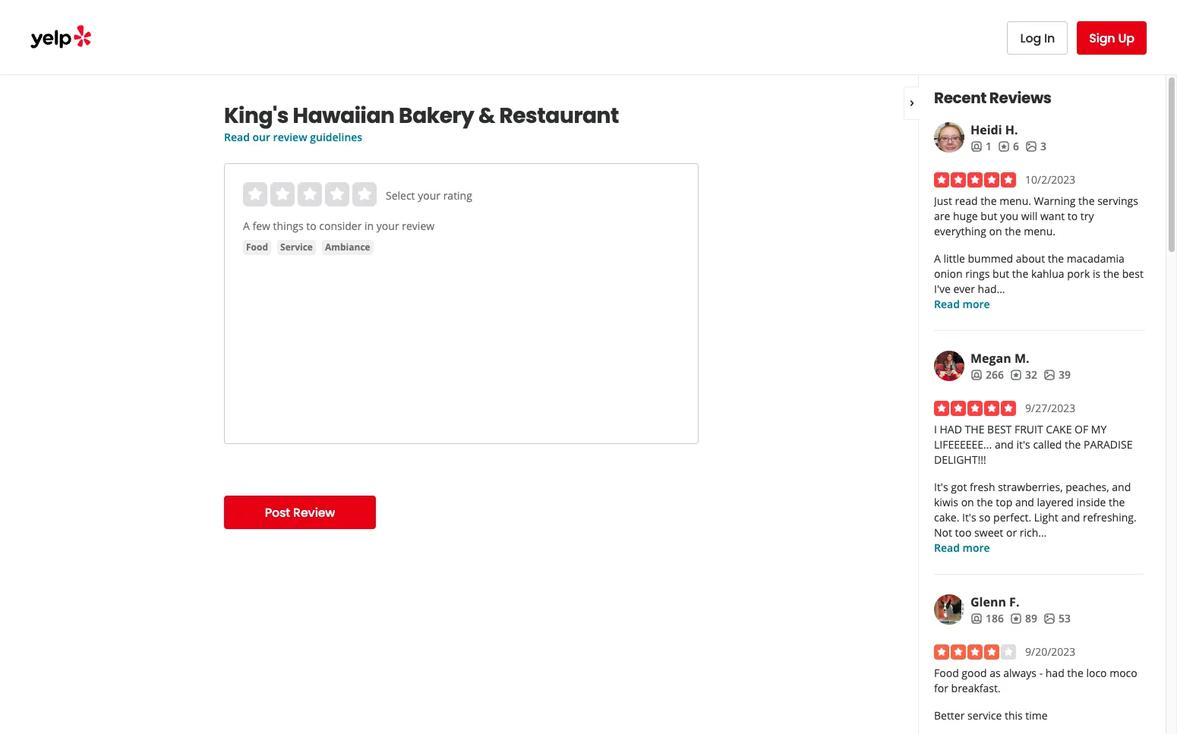 Task type: locate. For each thing, give the bounding box(es) containing it.
more down ever
[[963, 297, 991, 312]]

0 vertical spatial 5 star rating image
[[935, 173, 1017, 188]]

1 vertical spatial more
[[963, 541, 991, 556]]

and
[[996, 438, 1014, 452], [1113, 480, 1132, 495], [1016, 496, 1035, 510], [1062, 511, 1081, 525]]

0 vertical spatial 16 review v2 image
[[999, 140, 1011, 153]]

friends element containing 1
[[971, 139, 993, 154]]

read more down ever
[[935, 297, 991, 312]]

2 more from the top
[[963, 541, 991, 556]]

menu. up you
[[1000, 194, 1032, 208]]

reviews element
[[999, 139, 1020, 154], [1011, 368, 1038, 383], [1011, 612, 1038, 627]]

1 horizontal spatial a
[[935, 252, 942, 266]]

read inside king's hawaiian bakery & restaurant read our review guidelines
[[224, 130, 250, 144]]

i
[[935, 423, 938, 437]]

photos element right 32
[[1044, 368, 1072, 383]]

None radio
[[243, 182, 268, 207], [353, 182, 377, 207], [243, 182, 268, 207], [353, 182, 377, 207]]

got
[[952, 480, 968, 495]]

rating element
[[243, 182, 377, 207]]

menu.
[[1000, 194, 1032, 208], [1025, 224, 1056, 239]]

16 friends v2 image left 1
[[971, 140, 983, 153]]

servings
[[1098, 194, 1139, 208]]

reviews element down m.
[[1011, 368, 1038, 383]]

0 horizontal spatial on
[[962, 496, 975, 510]]

moco
[[1110, 667, 1138, 681]]

your
[[418, 188, 441, 203], [377, 219, 399, 233]]

1 read more button from the top
[[935, 297, 991, 312]]

want
[[1041, 209, 1066, 223]]

the right had
[[1068, 667, 1084, 681]]

a left little
[[935, 252, 942, 266]]

cake
[[1047, 423, 1073, 437]]

the right read
[[981, 194, 998, 208]]

post review button
[[224, 496, 376, 530]]

photos element
[[1026, 139, 1047, 154], [1044, 368, 1072, 383], [1044, 612, 1072, 627]]

log in button
[[1008, 21, 1069, 55]]

cake.
[[935, 511, 960, 525]]

sweet
[[975, 526, 1004, 540]]

1 vertical spatial 5 star rating image
[[935, 401, 1017, 416]]

1 vertical spatial 16 photos v2 image
[[1044, 369, 1056, 381]]

more for heidi h.
[[963, 297, 991, 312]]

but up had…
[[993, 267, 1010, 281]]

fruit
[[1015, 423, 1044, 437]]

photos element for megan m.
[[1044, 368, 1072, 383]]

menu. down will at the right of the page
[[1025, 224, 1056, 239]]

the
[[966, 423, 985, 437]]

0 vertical spatial photos element
[[1026, 139, 1047, 154]]

16 review v2 image for h.
[[999, 140, 1011, 153]]

review right our
[[273, 130, 307, 144]]

0 vertical spatial read more
[[935, 297, 991, 312]]

39
[[1059, 368, 1072, 382]]

3 friends element from the top
[[971, 612, 1005, 627]]

to inside just read the menu. warning the servings are huge but you will want to try everything on the menu.
[[1068, 209, 1079, 223]]

16 photos v2 image
[[1026, 140, 1038, 153], [1044, 369, 1056, 381], [1044, 613, 1056, 625]]

king's hawaiian bakery & restaurant link
[[224, 101, 699, 131]]

1 vertical spatial food
[[935, 667, 960, 681]]

read more button down ever
[[935, 297, 991, 312]]

better
[[935, 709, 965, 724]]

try
[[1081, 209, 1095, 223]]

photo of glenn f. image
[[935, 595, 965, 625]]

friends element containing 186
[[971, 612, 1005, 627]]

&
[[479, 101, 495, 131]]

more for megan m.
[[963, 541, 991, 556]]

0 vertical spatial 16 photos v2 image
[[1026, 140, 1038, 153]]

16 friends v2 image
[[971, 369, 983, 381]]

in
[[365, 219, 374, 233]]

on inside it's got fresh strawberries, peaches, and kiwis on the top and layered inside the cake. it's so perfect. light and refreshing. not too sweet or rich…
[[962, 496, 975, 510]]

kiwis
[[935, 496, 959, 510]]

review inside king's hawaiian bakery & restaurant read our review guidelines
[[273, 130, 307, 144]]

glenn
[[971, 594, 1007, 611]]

1
[[986, 139, 993, 154]]

recent
[[935, 87, 987, 109]]

16 review v2 image left 32
[[1011, 369, 1023, 381]]

reviews element containing 32
[[1011, 368, 1038, 383]]

1 vertical spatial read more button
[[935, 541, 991, 556]]

a inside a little bummed about the macadamia onion rings but the kahlua pork is the best i've ever had…
[[935, 252, 942, 266]]

1 vertical spatial on
[[962, 496, 975, 510]]

0 vertical spatial it's
[[935, 480, 949, 495]]

2 vertical spatial 16 photos v2 image
[[1044, 613, 1056, 625]]

1 16 friends v2 image from the top
[[971, 140, 983, 153]]

1 horizontal spatial to
[[1068, 209, 1079, 223]]

the down of
[[1066, 438, 1082, 452]]

16 photos v2 image left 39 in the bottom right of the page
[[1044, 369, 1056, 381]]

little
[[944, 252, 966, 266]]

0 vertical spatial reviews element
[[999, 139, 1020, 154]]

ever
[[954, 282, 976, 296]]

1 vertical spatial read
[[935, 297, 961, 312]]

1 horizontal spatial food
[[935, 667, 960, 681]]

1 read more from the top
[[935, 297, 991, 312]]

fresh
[[970, 480, 996, 495]]

but
[[981, 209, 998, 223], [993, 267, 1010, 281]]

the inside food good as always - had the loco moco for breakfast.
[[1068, 667, 1084, 681]]

it's got fresh strawberries, peaches, and kiwis on the top and layered inside the cake. it's so perfect. light and refreshing. not too sweet or rich…
[[935, 480, 1137, 540]]

1 vertical spatial friends element
[[971, 368, 1005, 383]]

0 vertical spatial but
[[981, 209, 998, 223]]

read
[[224, 130, 250, 144], [935, 297, 961, 312], [935, 541, 961, 556]]

a
[[243, 219, 250, 233], [935, 252, 942, 266]]

2 5 star rating image from the top
[[935, 401, 1017, 416]]

2 vertical spatial friends element
[[971, 612, 1005, 627]]

to left try
[[1068, 209, 1079, 223]]

close sidebar icon image
[[907, 97, 919, 109], [907, 97, 919, 109]]

a left few
[[243, 219, 250, 233]]

1 vertical spatial it's
[[963, 511, 977, 525]]

review for few
[[402, 219, 435, 233]]

a little bummed about the macadamia onion rings but the kahlua pork is the best i've ever had…
[[935, 252, 1144, 296]]

5 star rating image
[[935, 173, 1017, 188], [935, 401, 1017, 416]]

review
[[273, 130, 307, 144], [402, 219, 435, 233]]

16 photos v2 image for heidi h.
[[1026, 140, 1038, 153]]

1 vertical spatial but
[[993, 267, 1010, 281]]

and down strawberries,
[[1016, 496, 1035, 510]]

0 vertical spatial a
[[243, 219, 250, 233]]

will
[[1022, 209, 1038, 223]]

read more for heidi h.
[[935, 297, 991, 312]]

the inside i had the best fruit cake of my lifeeeeee... and it's called the paradise delight!!!
[[1066, 438, 1082, 452]]

heidi h.
[[971, 122, 1019, 138]]

0 horizontal spatial to
[[306, 219, 317, 233]]

3
[[1041, 139, 1047, 154]]

and down layered
[[1062, 511, 1081, 525]]

read more down 'too'
[[935, 541, 991, 556]]

reviews element containing 89
[[1011, 612, 1038, 627]]

16 review v2 image
[[999, 140, 1011, 153], [1011, 369, 1023, 381]]

16 photos v2 image left 53
[[1044, 613, 1056, 625]]

5 star rating image up the
[[935, 401, 1017, 416]]

in
[[1045, 29, 1056, 47]]

0 horizontal spatial it's
[[935, 480, 949, 495]]

service
[[968, 709, 1003, 724]]

read down not
[[935, 541, 961, 556]]

food down few
[[246, 241, 268, 254]]

more
[[963, 297, 991, 312], [963, 541, 991, 556]]

and inside i had the best fruit cake of my lifeeeeee... and it's called the paradise delight!!!
[[996, 438, 1014, 452]]

1 horizontal spatial your
[[418, 188, 441, 203]]

photos element right 6
[[1026, 139, 1047, 154]]

photos element right '89'
[[1044, 612, 1072, 627]]

0 vertical spatial more
[[963, 297, 991, 312]]

photo of heidi h. image
[[935, 122, 965, 153]]

post review
[[265, 504, 335, 522]]

a for a few things to consider in your review
[[243, 219, 250, 233]]

1 vertical spatial menu.
[[1025, 224, 1056, 239]]

on down you
[[990, 224, 1003, 239]]

photos element containing 39
[[1044, 368, 1072, 383]]

reviews element down f.
[[1011, 612, 1038, 627]]

it's up kiwis
[[935, 480, 949, 495]]

rings
[[966, 267, 991, 281]]

1 horizontal spatial on
[[990, 224, 1003, 239]]

a few things to consider in your review
[[243, 219, 435, 233]]

1 vertical spatial a
[[935, 252, 942, 266]]

5 star rating image up read
[[935, 173, 1017, 188]]

2 vertical spatial photos element
[[1044, 612, 1072, 627]]

select your rating
[[386, 188, 473, 203]]

friends element containing 266
[[971, 368, 1005, 383]]

0 vertical spatial menu.
[[1000, 194, 1032, 208]]

just read the menu. warning the servings are huge but you will want to try everything on the menu.
[[935, 194, 1139, 239]]

1 vertical spatial reviews element
[[1011, 368, 1038, 383]]

2 16 friends v2 image from the top
[[971, 613, 983, 625]]

16 friends v2 image left 186
[[971, 613, 983, 625]]

review down select your rating
[[402, 219, 435, 233]]

photos element for glenn f.
[[1044, 612, 1072, 627]]

16 review v2 image left 6
[[999, 140, 1011, 153]]

2 read more from the top
[[935, 541, 991, 556]]

friends element
[[971, 139, 993, 154], [971, 368, 1005, 383], [971, 612, 1005, 627]]

1 vertical spatial your
[[377, 219, 399, 233]]

0 vertical spatial review
[[273, 130, 307, 144]]

food for food
[[246, 241, 268, 254]]

1 vertical spatial read more
[[935, 541, 991, 556]]

read left our
[[224, 130, 250, 144]]

is
[[1094, 267, 1101, 281]]

read
[[956, 194, 979, 208]]

0 vertical spatial friends element
[[971, 139, 993, 154]]

but left you
[[981, 209, 998, 223]]

2 friends element from the top
[[971, 368, 1005, 383]]

reviews element containing 6
[[999, 139, 1020, 154]]

reviews element down h.
[[999, 139, 1020, 154]]

0 vertical spatial read
[[224, 130, 250, 144]]

photos element containing 3
[[1026, 139, 1047, 154]]

0 vertical spatial read more button
[[935, 297, 991, 312]]

best
[[1123, 267, 1144, 281]]

i've
[[935, 282, 951, 296]]

more down sweet
[[963, 541, 991, 556]]

are
[[935, 209, 951, 223]]

1 5 star rating image from the top
[[935, 173, 1017, 188]]

photos element containing 53
[[1044, 612, 1072, 627]]

onion
[[935, 267, 963, 281]]

photos element for heidi h.
[[1026, 139, 1047, 154]]

better service this time
[[935, 709, 1049, 724]]

time
[[1026, 709, 1049, 724]]

friends element down the glenn
[[971, 612, 1005, 627]]

pork
[[1068, 267, 1091, 281]]

too
[[956, 526, 972, 540]]

10/2/2023
[[1026, 173, 1076, 187]]

few
[[253, 219, 271, 233]]

log
[[1021, 29, 1042, 47]]

0 vertical spatial on
[[990, 224, 1003, 239]]

None radio
[[271, 182, 295, 207], [298, 182, 322, 207], [325, 182, 350, 207], [271, 182, 295, 207], [298, 182, 322, 207], [325, 182, 350, 207]]

2 vertical spatial reviews element
[[1011, 612, 1038, 627]]

2 vertical spatial read
[[935, 541, 961, 556]]

our
[[253, 130, 271, 144]]

1 vertical spatial photos element
[[1044, 368, 1072, 383]]

your left rating at the left top of page
[[418, 188, 441, 203]]

your right in at the left top
[[377, 219, 399, 233]]

food up for
[[935, 667, 960, 681]]

16 friends v2 image
[[971, 140, 983, 153], [971, 613, 983, 625]]

1 friends element from the top
[[971, 139, 993, 154]]

1 more from the top
[[963, 297, 991, 312]]

read down i've
[[935, 297, 961, 312]]

bakery
[[399, 101, 475, 131]]

0 horizontal spatial review
[[273, 130, 307, 144]]

0 vertical spatial your
[[418, 188, 441, 203]]

rating
[[444, 188, 473, 203]]

0 vertical spatial 16 friends v2 image
[[971, 140, 983, 153]]

1 horizontal spatial review
[[402, 219, 435, 233]]

the down about
[[1013, 267, 1029, 281]]

and down best
[[996, 438, 1014, 452]]

as
[[990, 667, 1001, 681]]

hawaiian
[[293, 101, 395, 131]]

friends element down heidi
[[971, 139, 993, 154]]

food inside food good as always - had the loco moco for breakfast.
[[935, 667, 960, 681]]

on
[[990, 224, 1003, 239], [962, 496, 975, 510]]

0 vertical spatial food
[[246, 241, 268, 254]]

16 photos v2 image left 3
[[1026, 140, 1038, 153]]

0 horizontal spatial a
[[243, 219, 250, 233]]

read more button down 'too'
[[935, 541, 991, 556]]

2 read more button from the top
[[935, 541, 991, 556]]

on down got
[[962, 496, 975, 510]]

megan m.
[[971, 350, 1030, 367]]

a for a little bummed about the macadamia onion rings but the kahlua pork is the best i've ever had…
[[935, 252, 942, 266]]

it's
[[935, 480, 949, 495], [963, 511, 977, 525]]

1 vertical spatial 16 review v2 image
[[1011, 369, 1023, 381]]

it's left so
[[963, 511, 977, 525]]

1 vertical spatial review
[[402, 219, 435, 233]]

to right things
[[306, 219, 317, 233]]

1 vertical spatial 16 friends v2 image
[[971, 613, 983, 625]]

sign up button
[[1078, 21, 1148, 55]]

friends element down the megan
[[971, 368, 1005, 383]]

1 horizontal spatial it's
[[963, 511, 977, 525]]

0 horizontal spatial food
[[246, 241, 268, 254]]

huge
[[954, 209, 979, 223]]

refreshing.
[[1084, 511, 1137, 525]]

h.
[[1006, 122, 1019, 138]]

food for food good as always - had the loco moco for breakfast.
[[935, 667, 960, 681]]

53
[[1059, 612, 1072, 626]]

read more button for megan m.
[[935, 541, 991, 556]]



Task type: describe. For each thing, give the bounding box(es) containing it.
the down you
[[1006, 224, 1022, 239]]

186
[[986, 612, 1005, 626]]

things
[[273, 219, 304, 233]]

peaches,
[[1066, 480, 1110, 495]]

inside
[[1077, 496, 1107, 510]]

this
[[1005, 709, 1023, 724]]

5 star rating image for heidi h.
[[935, 173, 1017, 188]]

32
[[1026, 368, 1038, 382]]

and up the refreshing.
[[1113, 480, 1132, 495]]

about
[[1017, 252, 1046, 266]]

sign
[[1090, 29, 1116, 47]]

on inside just read the menu. warning the servings are huge but you will want to try everything on the menu.
[[990, 224, 1003, 239]]

not
[[935, 526, 953, 540]]

log in
[[1021, 29, 1056, 47]]

had…
[[979, 282, 1006, 296]]

restaurant
[[500, 101, 619, 131]]

or
[[1007, 526, 1018, 540]]

rich…
[[1020, 526, 1047, 540]]

read more for megan m.
[[935, 541, 991, 556]]

review
[[293, 504, 335, 522]]

post
[[265, 504, 290, 522]]

9/20/2023
[[1026, 645, 1076, 660]]

photo of megan m. image
[[935, 351, 965, 382]]

5 star rating image for megan m.
[[935, 401, 1017, 416]]

16 friends v2 image for heidi h.
[[971, 140, 983, 153]]

good
[[962, 667, 988, 681]]

reviews element for m.
[[1011, 368, 1038, 383]]

9/27/2023
[[1026, 401, 1076, 416]]

reviews element for f.
[[1011, 612, 1038, 627]]

you
[[1001, 209, 1019, 223]]

sign up
[[1090, 29, 1135, 47]]

16 photos v2 image for glenn f.
[[1044, 613, 1056, 625]]

read our review guidelines link
[[224, 130, 363, 144]]

m.
[[1015, 350, 1030, 367]]

i had the best fruit cake of my lifeeeeee... and it's called the paradise delight!!!
[[935, 423, 1133, 467]]

loco
[[1087, 667, 1108, 681]]

consider
[[319, 219, 362, 233]]

just
[[935, 194, 953, 208]]

but inside just read the menu. warning the servings are huge but you will want to try everything on the menu.
[[981, 209, 998, 223]]

the right is
[[1104, 267, 1120, 281]]

friends element for heidi h.
[[971, 139, 993, 154]]

reviews element for h.
[[999, 139, 1020, 154]]

warning
[[1035, 194, 1077, 208]]

had
[[941, 423, 963, 437]]

glenn f.
[[971, 594, 1020, 611]]

6
[[1014, 139, 1020, 154]]

reviews
[[990, 87, 1052, 109]]

the up so
[[978, 496, 994, 510]]

0 horizontal spatial your
[[377, 219, 399, 233]]

lifeeeeee...
[[935, 438, 993, 452]]

layered
[[1038, 496, 1075, 510]]

recent reviews
[[935, 87, 1052, 109]]

but inside a little bummed about the macadamia onion rings but the kahlua pork is the best i've ever had…
[[993, 267, 1010, 281]]

16 review v2 image
[[1011, 613, 1023, 625]]

266
[[986, 368, 1005, 382]]

food good as always - had the loco moco for breakfast.
[[935, 667, 1138, 696]]

called
[[1034, 438, 1063, 452]]

ambiance
[[325, 241, 371, 254]]

top
[[997, 496, 1013, 510]]

the up kahlua at the top right
[[1049, 252, 1065, 266]]

4 star rating image
[[935, 645, 1017, 660]]

up
[[1119, 29, 1135, 47]]

everything
[[935, 224, 987, 239]]

king's hawaiian bakery & restaurant read our review guidelines
[[224, 101, 619, 144]]

so
[[980, 511, 991, 525]]

16 friends v2 image for glenn f.
[[971, 613, 983, 625]]

delight!!!
[[935, 453, 987, 467]]

read more button for heidi h.
[[935, 297, 991, 312]]

service
[[280, 241, 313, 254]]

friends element for glenn f.
[[971, 612, 1005, 627]]

best
[[988, 423, 1013, 437]]

read for megan m.
[[935, 541, 961, 556]]

16 photos v2 image for megan m.
[[1044, 369, 1056, 381]]

kahlua
[[1032, 267, 1065, 281]]

the up try
[[1079, 194, 1096, 208]]

bummed
[[969, 252, 1014, 266]]

friends element for megan m.
[[971, 368, 1005, 383]]

for
[[935, 682, 949, 696]]

of
[[1075, 423, 1089, 437]]

16 review v2 image for m.
[[1011, 369, 1023, 381]]

89
[[1026, 612, 1038, 626]]

strawberries,
[[999, 480, 1064, 495]]

the up the refreshing.
[[1110, 496, 1126, 510]]

heidi
[[971, 122, 1003, 138]]

review for hawaiian
[[273, 130, 307, 144]]

always
[[1004, 667, 1037, 681]]

light
[[1035, 511, 1059, 525]]

perfect.
[[994, 511, 1032, 525]]

macadamia
[[1068, 252, 1125, 266]]

my
[[1092, 423, 1108, 437]]

paradise
[[1085, 438, 1133, 452]]

king's
[[224, 101, 289, 131]]

read for heidi h.
[[935, 297, 961, 312]]



Task type: vqa. For each thing, say whether or not it's contained in the screenshot.
the left review
yes



